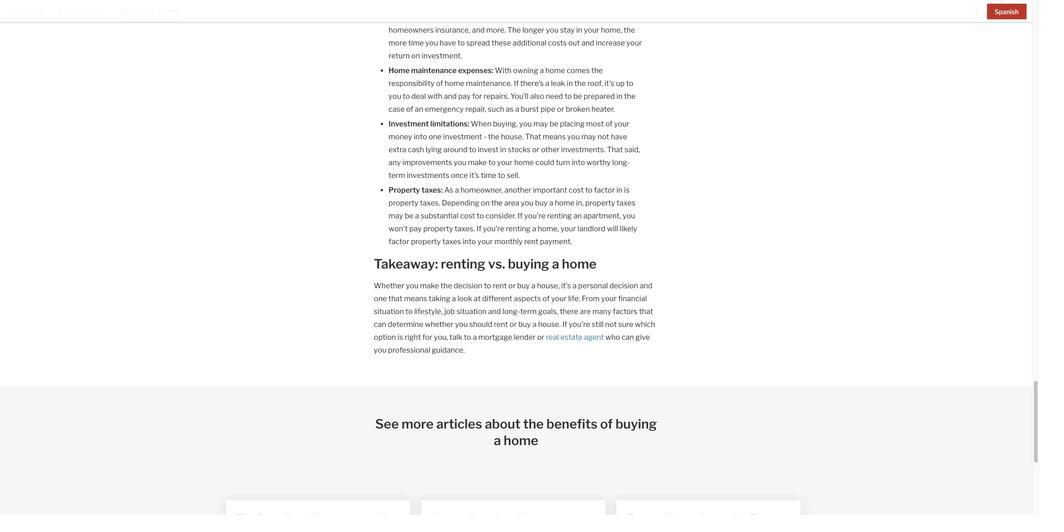 Task type: describe. For each thing, give the bounding box(es) containing it.
you down burst at the right
[[520, 120, 532, 128]]

2 vertical spatial renting
[[441, 256, 486, 272]]

you right area
[[521, 199, 534, 208]]

comes
[[567, 66, 590, 75]]

depending
[[442, 199, 480, 208]]

sure
[[619, 320, 634, 329]]

2 horizontal spatial home
[[389, 66, 410, 75]]

1 vertical spatial rent
[[493, 282, 507, 290]]

job
[[445, 307, 455, 316]]

said,
[[625, 145, 640, 154]]

0 vertical spatial that
[[389, 295, 403, 303]]

placing
[[560, 120, 585, 128]]

expenses:
[[458, 66, 494, 75]]

means inside whether you make the decision to rent or buy a house, it's a personal decision and one that means taking a look at different aspects of your life. from your financial situation to lifestyle, job situation and long-term goals, there are many factors that can determine whether you should rent or buy a house. if you're still not sure which option is right for you, talk to a mortgage lender or
[[404, 295, 427, 303]]

life.
[[569, 295, 581, 303]]

1 horizontal spatial taxes
[[617, 199, 636, 208]]

0 horizontal spatial vs.
[[147, 7, 156, 15]]

property taxes:
[[389, 186, 443, 195]]

1 situation from the left
[[374, 307, 404, 316]]

renting vs. buying
[[122, 7, 179, 15]]

heater.
[[592, 105, 615, 114]]

rent inside as a homeowner, another important cost to factor in is property taxes. depending on the area you buy a home in, property taxes may be a substantial cost to consider. if you're renting an apartment, you won't pay property taxes. if you're renting a home, your landlord will likely factor property taxes into your monthly rent payment.
[[525, 237, 539, 246]]

give
[[636, 333, 650, 342]]

2 vertical spatial buy
[[519, 320, 531, 329]]

be inside as a homeowner, another important cost to factor in is property taxes. depending on the area you buy a home in, property taxes may be a substantial cost to consider. if you're renting an apartment, you won't pay property taxes. if you're renting a home, your landlord will likely factor property taxes into your monthly rent payment.
[[405, 212, 414, 220]]

consider.
[[486, 212, 516, 220]]

investment
[[443, 132, 482, 141]]

to right up
[[627, 79, 634, 88]]

to right talk
[[464, 333, 471, 342]]

it's
[[605, 79, 615, 88]]

term inside when buying, you may be placing most of your money into one investment - the house. that means you may not have extra cash lying around to invest in stocks or other investments. that said, any improvements you make to your home could turn into worthy long- term investments once it's time to sell.
[[389, 171, 405, 180]]

house,
[[537, 282, 560, 290]]

talk
[[450, 333, 463, 342]]

home up personal
[[562, 256, 597, 272]]

spanish
[[995, 8, 1019, 16]]

up
[[616, 79, 625, 88]]

still
[[592, 320, 604, 329]]

home inside as a homeowner, another important cost to factor in is property taxes. depending on the area you buy a home in, property taxes may be a substantial cost to consider. if you're renting an apartment, you won't pay property taxes. if you're renting a home, your landlord will likely factor property taxes into your monthly rent payment.
[[555, 199, 575, 208]]

extra
[[389, 145, 407, 154]]

2 vertical spatial and
[[488, 307, 501, 316]]

spanish button
[[987, 4, 1027, 19]]

0 vertical spatial may
[[534, 120, 548, 128]]

you up talk
[[455, 320, 468, 329]]

more
[[402, 417, 434, 432]]

in down up
[[617, 92, 623, 101]]

takeaway:
[[374, 256, 438, 272]]

emergency
[[425, 105, 464, 114]]

home for category home
[[89, 7, 107, 15]]

it's inside when buying, you may be placing most of your money into one investment - the house. that means you may not have extra cash lying around to invest in stocks or other investments. that said, any improvements you make to your home could turn into worthy long- term investments once it's time to sell.
[[470, 171, 480, 180]]

or left real on the right bottom of page
[[538, 333, 545, 342]]

repairs.
[[484, 92, 509, 101]]

an inside "with owning a home comes the responsibility of home maintenance. if there's a leak in the roof, it's up to you to deal with and pay for repairs. you'll also need to be prepared in the case of an emergency repair, such as a burst pipe or broken heater."
[[415, 105, 424, 114]]

another
[[505, 186, 532, 195]]

in inside as a homeowner, another important cost to factor in is property taxes. depending on the area you buy a home in, property taxes may be a substantial cost to consider. if you're renting an apartment, you won't pay property taxes. if you're renting a home, your landlord will likely factor property taxes into your monthly rent payment.
[[617, 186, 623, 195]]

lifestyle,
[[414, 307, 443, 316]]

a inside see more articles about the benefits of buying a home
[[494, 433, 501, 449]]

guidance.
[[432, 346, 465, 355]]

not inside when buying, you may be placing most of your money into one investment - the house. that means you may not have extra cash lying around to invest in stocks or other investments. that said, any improvements you make to your home could turn into worthy long- term investments once it's time to sell.
[[598, 132, 610, 141]]

payment.
[[540, 237, 572, 246]]

takeaway: renting vs. buying a home
[[374, 256, 597, 272]]

renting vs. buying link
[[122, 0, 179, 21]]

guide home
[[7, 7, 45, 15]]

to left 'deal'
[[403, 92, 410, 101]]

2 horizontal spatial may
[[582, 132, 597, 141]]

sell.
[[507, 171, 520, 180]]

guide home link
[[7, 0, 45, 21]]

1 vertical spatial you're
[[483, 225, 505, 233]]

cash
[[408, 145, 424, 154]]

category home link
[[59, 0, 107, 21]]

won't
[[389, 225, 408, 233]]

home up leak
[[546, 66, 565, 75]]

1 vertical spatial vs.
[[488, 256, 505, 272]]

be inside when buying, you may be placing most of your money into one investment - the house. that means you may not have extra cash lying around to invest in stocks or other investments. that said, any improvements you make to your home could turn into worthy long- term investments once it's time to sell.
[[550, 120, 559, 128]]

real
[[546, 333, 559, 342]]

maintenance
[[411, 66, 457, 75]]

option
[[374, 333, 396, 342]]

prepared
[[584, 92, 615, 101]]

you up once
[[454, 158, 467, 167]]

many
[[593, 307, 612, 316]]

to left sell.
[[498, 171, 505, 180]]

you'll
[[511, 92, 529, 101]]

lender
[[514, 333, 536, 342]]

for inside "with owning a home comes the responsibility of home maintenance. if there's a leak in the roof, it's up to you to deal with and pay for repairs. you'll also need to be prepared in the case of an emergency repair, such as a burst pipe or broken heater."
[[473, 92, 482, 101]]

buying inside see more articles about the benefits of buying a home
[[616, 417, 657, 432]]

your up have
[[615, 120, 630, 128]]

into inside as a homeowner, another important cost to factor in is property taxes. depending on the area you buy a home in, property taxes may be a substantial cost to consider. if you're renting an apartment, you won't pay property taxes. if you're renting a home, your landlord will likely factor property taxes into your monthly rent payment.
[[463, 237, 476, 246]]

investment
[[389, 120, 429, 128]]

0 horizontal spatial taxes
[[443, 237, 461, 246]]

to up different
[[484, 282, 491, 290]]

long- inside whether you make the decision to rent or buy a house, it's a personal decision and one that means taking a look at different aspects of your life. from your financial situation to lifestyle, job situation and long-term goals, there are many factors that can determine whether you should rent or buy a house. if you're still not sure which option is right for you, talk to a mortgage lender or
[[503, 307, 521, 316]]

to left invest at the top of the page
[[469, 145, 477, 154]]

0 vertical spatial factor
[[594, 186, 615, 195]]

substantial
[[421, 212, 459, 220]]

there's
[[521, 79, 544, 88]]

or up different
[[509, 282, 516, 290]]

see
[[375, 417, 399, 432]]

means inside when buying, you may be placing most of your money into one investment - the house. that means you may not have extra cash lying around to invest in stocks or other investments. that said, any improvements you make to your home could turn into worthy long- term investments once it's time to sell.
[[543, 132, 566, 141]]

to up determine
[[406, 307, 413, 316]]

1 vertical spatial cost
[[460, 212, 475, 220]]

you're inside whether you make the decision to rent or buy a house, it's a personal decision and one that means taking a look at different aspects of your life. from your financial situation to lifestyle, job situation and long-term goals, there are many factors that can determine whether you should rent or buy a house. if you're still not sure which option is right for you, talk to a mortgage lender or
[[569, 320, 591, 329]]

from
[[582, 295, 600, 303]]

your up takeaway: renting vs. buying a home
[[478, 237, 493, 246]]

estate
[[561, 333, 583, 342]]

burst
[[521, 105, 539, 114]]

who
[[606, 333, 620, 342]]

to right need
[[565, 92, 572, 101]]

right
[[405, 333, 421, 342]]

home inside when buying, you may be placing most of your money into one investment - the house. that means you may not have extra cash lying around to invest in stocks or other investments. that said, any improvements you make to your home could turn into worthy long- term investments once it's time to sell.
[[515, 158, 534, 167]]

1 decision from the left
[[454, 282, 483, 290]]

guide
[[7, 7, 25, 15]]

term inside whether you make the decision to rent or buy a house, it's a personal decision and one that means taking a look at different aspects of your life. from your financial situation to lifestyle, job situation and long-term goals, there are many factors that can determine whether you should rent or buy a house. if you're still not sure which option is right for you, talk to a mortgage lender or
[[520, 307, 537, 316]]

who can give you professional guidance.
[[374, 333, 650, 355]]

investments.
[[562, 145, 606, 154]]

most
[[587, 120, 604, 128]]

renting
[[122, 7, 146, 15]]

lying
[[426, 145, 442, 154]]

2 horizontal spatial renting
[[547, 212, 572, 220]]

personal
[[579, 282, 608, 290]]

as a homeowner, another important cost to factor in is property taxes. depending on the area you buy a home in, property taxes may be a substantial cost to consider. if you're renting an apartment, you won't pay property taxes. if you're renting a home, your landlord will likely factor property taxes into your monthly rent payment.
[[389, 186, 638, 246]]

2 vertical spatial rent
[[494, 320, 508, 329]]

with
[[495, 66, 512, 75]]

category
[[59, 7, 87, 15]]

buying,
[[493, 120, 518, 128]]

is inside whether you make the decision to rent or buy a house, it's a personal decision and one that means taking a look at different aspects of your life. from your financial situation to lifestyle, job situation and long-term goals, there are many factors that can determine whether you should rent or buy a house. if you're still not sure which option is right for you, talk to a mortgage lender or
[[398, 333, 403, 342]]

you up likely
[[623, 212, 636, 220]]

0 vertical spatial taxes.
[[420, 199, 441, 208]]

apartment,
[[584, 212, 621, 220]]

of inside when buying, you may be placing most of your money into one investment - the house. that means you may not have extra cash lying around to invest in stocks or other investments. that said, any improvements you make to your home could turn into worthy long- term investments once it's time to sell.
[[606, 120, 613, 128]]

if down the on
[[477, 225, 482, 233]]

the down comes
[[575, 79, 586, 88]]

taxes:
[[422, 186, 443, 195]]

0 vertical spatial you're
[[525, 212, 546, 220]]

broken
[[566, 105, 590, 114]]

1 vertical spatial into
[[572, 158, 585, 167]]

pay inside as a homeowner, another important cost to factor in is property taxes. depending on the area you buy a home in, property taxes may be a substantial cost to consider. if you're renting an apartment, you won't pay property taxes. if you're renting a home, your landlord will likely factor property taxes into your monthly rent payment.
[[410, 225, 422, 233]]

to up apartment,
[[586, 186, 593, 195]]

and inside "with owning a home comes the responsibility of home maintenance. if there's a leak in the roof, it's up to you to deal with and pay for repairs. you'll also need to be prepared in the case of an emergency repair, such as a burst pipe or broken heater."
[[444, 92, 457, 101]]

property
[[389, 186, 420, 195]]

area
[[505, 199, 520, 208]]

deal
[[412, 92, 426, 101]]

if down area
[[518, 212, 523, 220]]

should
[[470, 320, 493, 329]]

it's inside whether you make the decision to rent or buy a house, it's a personal decision and one that means taking a look at different aspects of your life. from your financial situation to lifestyle, job situation and long-term goals, there are many factors that can determine whether you should rent or buy a house. if you're still not sure which option is right for you, talk to a mortgage lender or
[[562, 282, 571, 290]]

0 vertical spatial into
[[414, 132, 427, 141]]

home for guide home
[[26, 7, 45, 15]]

of inside see more articles about the benefits of buying a home
[[601, 417, 613, 432]]

determine
[[388, 320, 424, 329]]

2 horizontal spatial and
[[640, 282, 653, 290]]



Task type: vqa. For each thing, say whether or not it's contained in the screenshot.
"1,087"
no



Task type: locate. For each thing, give the bounding box(es) containing it.
important
[[533, 186, 567, 195]]

long- inside when buying, you may be placing most of your money into one investment - the house. that means you may not have extra cash lying around to invest in stocks or other investments. that said, any improvements you make to your home could turn into worthy long- term investments once it's time to sell.
[[613, 158, 630, 167]]

home
[[26, 7, 45, 15], [89, 7, 107, 15], [389, 66, 410, 75]]

you're
[[525, 212, 546, 220], [483, 225, 505, 233], [569, 320, 591, 329]]

a
[[540, 66, 544, 75], [546, 79, 550, 88], [516, 105, 520, 114], [455, 186, 459, 195], [550, 199, 554, 208], [415, 212, 419, 220], [532, 225, 537, 233], [552, 256, 560, 272], [532, 282, 536, 290], [573, 282, 577, 290], [452, 295, 456, 303], [533, 320, 537, 329], [473, 333, 477, 342], [494, 433, 501, 449]]

1 horizontal spatial one
[[429, 132, 442, 141]]

at
[[474, 295, 481, 303]]

situation up determine
[[374, 307, 404, 316]]

turn
[[556, 158, 570, 167]]

money
[[389, 132, 412, 141]]

2 decision from the left
[[610, 282, 639, 290]]

in inside when buying, you may be placing most of your money into one investment - the house. that means you may not have extra cash lying around to invest in stocks or other investments. that said, any improvements you make to your home could turn into worthy long- term investments once it's time to sell.
[[501, 145, 507, 154]]

0 horizontal spatial and
[[444, 92, 457, 101]]

1 vertical spatial not
[[606, 320, 617, 329]]

1 vertical spatial and
[[640, 282, 653, 290]]

taxes
[[617, 199, 636, 208], [443, 237, 461, 246]]

the up roof,
[[592, 66, 603, 75]]

taxes up likely
[[617, 199, 636, 208]]

the up taking
[[441, 282, 452, 290]]

the
[[592, 66, 603, 75], [575, 79, 586, 88], [625, 92, 636, 101], [488, 132, 500, 141], [492, 199, 503, 208], [441, 282, 452, 290], [524, 417, 544, 432]]

pay inside "with owning a home comes the responsibility of home maintenance. if there's a leak in the roof, it's up to you to deal with and pay for repairs. you'll also need to be prepared in the case of an emergency repair, such as a burst pipe or broken heater."
[[459, 92, 471, 101]]

be inside "with owning a home comes the responsibility of home maintenance. if there's a leak in the roof, it's up to you to deal with and pay for repairs. you'll also need to be prepared in the case of an emergency repair, such as a burst pipe or broken heater."
[[574, 92, 582, 101]]

articles
[[437, 417, 482, 432]]

long-
[[613, 158, 630, 167], [503, 307, 521, 316]]

not down most
[[598, 132, 610, 141]]

0 horizontal spatial can
[[374, 320, 386, 329]]

could
[[536, 158, 555, 167]]

0 horizontal spatial make
[[420, 282, 439, 290]]

you down placing at the right top
[[568, 132, 580, 141]]

can up the option
[[374, 320, 386, 329]]

be up the broken at the right
[[574, 92, 582, 101]]

for inside whether you make the decision to rent or buy a house, it's a personal decision and one that means taking a look at different aspects of your life. from your financial situation to lifestyle, job situation and long-term goals, there are many factors that can determine whether you should rent or buy a house. if you're still not sure which option is right for you, talk to a mortgage lender or
[[423, 333, 433, 342]]

there
[[560, 307, 579, 316]]

of right case
[[407, 105, 414, 114]]

an down the in,
[[574, 212, 582, 220]]

repair,
[[466, 105, 487, 114]]

of inside whether you make the decision to rent or buy a house, it's a personal decision and one that means taking a look at different aspects of your life. from your financial situation to lifestyle, job situation and long-term goals, there are many factors that can determine whether you should rent or buy a house. if you're still not sure which option is right for you, talk to a mortgage lender or
[[543, 295, 550, 303]]

decision up financial
[[610, 282, 639, 290]]

1 horizontal spatial can
[[622, 333, 634, 342]]

the right about
[[524, 417, 544, 432]]

time
[[481, 171, 497, 180]]

1 horizontal spatial for
[[473, 92, 482, 101]]

0 horizontal spatial renting
[[441, 256, 486, 272]]

pay
[[459, 92, 471, 101], [410, 225, 422, 233]]

0 horizontal spatial one
[[374, 295, 387, 303]]

1 horizontal spatial decision
[[610, 282, 639, 290]]

1 horizontal spatial long-
[[613, 158, 630, 167]]

or up lender
[[510, 320, 517, 329]]

1 vertical spatial an
[[574, 212, 582, 220]]

taking
[[429, 295, 451, 303]]

0 vertical spatial that
[[525, 132, 541, 141]]

0 horizontal spatial that
[[525, 132, 541, 141]]

landlord
[[578, 225, 606, 233]]

your up 'payment.'
[[561, 225, 576, 233]]

as
[[445, 186, 454, 195]]

0 horizontal spatial be
[[405, 212, 414, 220]]

0 horizontal spatial may
[[389, 212, 403, 220]]

1 vertical spatial buying
[[616, 417, 657, 432]]

1 vertical spatial for
[[423, 333, 433, 342]]

or inside when buying, you may be placing most of your money into one investment - the house. that means you may not have extra cash lying around to invest in stocks or other investments. that said, any improvements you make to your home could turn into worthy long- term investments once it's time to sell.
[[533, 145, 540, 154]]

investments
[[407, 171, 450, 180]]

make inside whether you make the decision to rent or buy a house, it's a personal decision and one that means taking a look at different aspects of your life. from your financial situation to lifestyle, job situation and long-term goals, there are many factors that can determine whether you should rent or buy a house. if you're still not sure which option is right for you, talk to a mortgage lender or
[[420, 282, 439, 290]]

roof,
[[588, 79, 603, 88]]

2 vertical spatial may
[[389, 212, 403, 220]]

1 vertical spatial may
[[582, 132, 597, 141]]

1 vertical spatial taxes
[[443, 237, 461, 246]]

0 vertical spatial can
[[374, 320, 386, 329]]

to down the on
[[477, 212, 484, 220]]

1 horizontal spatial it's
[[562, 282, 571, 290]]

0 horizontal spatial factor
[[389, 237, 410, 246]]

need
[[546, 92, 563, 101]]

of down home maintenance expenses: on the left top of page
[[436, 79, 443, 88]]

house. inside whether you make the decision to rent or buy a house, it's a personal decision and one that means taking a look at different aspects of your life. from your financial situation to lifestyle, job situation and long-term goals, there are many factors that can determine whether you should rent or buy a house. if you're still not sure which option is right for you, talk to a mortgage lender or
[[539, 320, 561, 329]]

1 horizontal spatial factor
[[594, 186, 615, 195]]

pay right won't
[[410, 225, 422, 233]]

vs. down monthly
[[488, 256, 505, 272]]

the inside whether you make the decision to rent or buy a house, it's a personal decision and one that means taking a look at different aspects of your life. from your financial situation to lifestyle, job situation and long-term goals, there are many factors that can determine whether you should rent or buy a house. if you're still not sure which option is right for you, talk to a mortgage lender or
[[441, 282, 452, 290]]

look
[[458, 295, 473, 303]]

case
[[389, 105, 405, 114]]

home down home maintenance expenses: on the left top of page
[[445, 79, 465, 88]]

renting up look
[[441, 256, 486, 272]]

an
[[415, 105, 424, 114], [574, 212, 582, 220]]

the inside see more articles about the benefits of buying a home
[[524, 417, 544, 432]]

1 horizontal spatial be
[[550, 120, 559, 128]]

in right invest at the top of the page
[[501, 145, 507, 154]]

0 vertical spatial make
[[468, 158, 487, 167]]

can
[[374, 320, 386, 329], [622, 333, 634, 342]]

for left you,
[[423, 333, 433, 342]]

1 horizontal spatial cost
[[569, 186, 584, 195]]

cost down the depending
[[460, 212, 475, 220]]

your up sell.
[[498, 158, 513, 167]]

you down the option
[[374, 346, 387, 355]]

you inside "with owning a home comes the responsibility of home maintenance. if there's a leak in the roof, it's up to you to deal with and pay for repairs. you'll also need to be prepared in the case of an emergency repair, such as a burst pipe or broken heater."
[[389, 92, 401, 101]]

buy up aspects
[[518, 282, 530, 290]]

0 vertical spatial term
[[389, 171, 405, 180]]

1 vertical spatial factor
[[389, 237, 410, 246]]

-
[[484, 132, 487, 141]]

and down different
[[488, 307, 501, 316]]

taxes down substantial
[[443, 237, 461, 246]]

your up 'many'
[[602, 295, 617, 303]]

be up won't
[[405, 212, 414, 220]]

1 vertical spatial can
[[622, 333, 634, 342]]

may up investments.
[[582, 132, 597, 141]]

is up likely
[[624, 186, 630, 195]]

cost up the in,
[[569, 186, 584, 195]]

1 horizontal spatial may
[[534, 120, 548, 128]]

you're up real estate agent on the bottom
[[569, 320, 591, 329]]

1 horizontal spatial situation
[[457, 307, 487, 316]]

one inside whether you make the decision to rent or buy a house, it's a personal decision and one that means taking a look at different aspects of your life. from your financial situation to lifestyle, job situation and long-term goals, there are many factors that can determine whether you should rent or buy a house. if you're still not sure which option is right for you, talk to a mortgage lender or
[[374, 295, 387, 303]]

around
[[444, 145, 468, 154]]

0 vertical spatial be
[[574, 92, 582, 101]]

0 horizontal spatial decision
[[454, 282, 483, 290]]

1 horizontal spatial into
[[463, 237, 476, 246]]

rent up mortgage at the bottom of the page
[[494, 320, 508, 329]]

2 vertical spatial be
[[405, 212, 414, 220]]

of right most
[[606, 120, 613, 128]]

invest
[[478, 145, 499, 154]]

2 horizontal spatial be
[[574, 92, 582, 101]]

you're down consider.
[[483, 225, 505, 233]]

1 vertical spatial one
[[374, 295, 387, 303]]

you inside who can give you professional guidance.
[[374, 346, 387, 355]]

0 horizontal spatial house.
[[501, 132, 524, 141]]

2 situation from the left
[[457, 307, 487, 316]]

0 vertical spatial pay
[[459, 92, 471, 101]]

0 vertical spatial taxes
[[617, 199, 636, 208]]

with owning a home comes the responsibility of home maintenance. if there's a leak in the roof, it's up to you to deal with and pay for repairs. you'll also need to be prepared in the case of an emergency repair, such as a burst pipe or broken heater.
[[389, 66, 636, 114]]

0 horizontal spatial long-
[[503, 307, 521, 316]]

limitations:
[[431, 120, 470, 128]]

into up the cash
[[414, 132, 427, 141]]

you up case
[[389, 92, 401, 101]]

if inside "with owning a home comes the responsibility of home maintenance. if there's a leak in the roof, it's up to you to deal with and pay for repairs. you'll also need to be prepared in the case of an emergency repair, such as a burst pipe or broken heater."
[[514, 79, 519, 88]]

1 horizontal spatial an
[[574, 212, 582, 220]]

house. up stocks
[[501, 132, 524, 141]]

real estate agent
[[546, 333, 604, 342]]

not up the 'who'
[[606, 320, 617, 329]]

0 vertical spatial it's
[[470, 171, 480, 180]]

in right leak
[[567, 79, 573, 88]]

0 horizontal spatial it's
[[470, 171, 480, 180]]

factor
[[594, 186, 615, 195], [389, 237, 410, 246]]

may up won't
[[389, 212, 403, 220]]

one up lying on the top of page
[[429, 132, 442, 141]]

1 vertical spatial be
[[550, 120, 559, 128]]

an down 'deal'
[[415, 105, 424, 114]]

likely
[[620, 225, 638, 233]]

one down whether on the bottom left of the page
[[374, 295, 387, 303]]

real estate agent link
[[546, 333, 604, 342]]

means up lifestyle,
[[404, 295, 427, 303]]

can inside who can give you professional guidance.
[[622, 333, 634, 342]]

that down whether on the bottom left of the page
[[389, 295, 403, 303]]

monthly
[[495, 237, 523, 246]]

home right "category"
[[89, 7, 107, 15]]

1 vertical spatial make
[[420, 282, 439, 290]]

can inside whether you make the decision to rent or buy a house, it's a personal decision and one that means taking a look at different aspects of your life. from your financial situation to lifestyle, job situation and long-term goals, there are many factors that can determine whether you should rent or buy a house. if you're still not sure which option is right for you, talk to a mortgage lender or
[[374, 320, 386, 329]]

see more articles about the benefits of buying a home
[[375, 417, 657, 449]]

which
[[635, 320, 656, 329]]

if down there
[[563, 320, 568, 329]]

make inside when buying, you may be placing most of your money into one investment - the house. that means you may not have extra cash lying around to invest in stocks or other investments. that said, any improvements you make to your home could turn into worthy long- term investments once it's time to sell.
[[468, 158, 487, 167]]

improvements
[[403, 158, 452, 167]]

0 vertical spatial not
[[598, 132, 610, 141]]

professional
[[388, 346, 430, 355]]

or
[[557, 105, 565, 114], [533, 145, 540, 154], [509, 282, 516, 290], [510, 320, 517, 329], [538, 333, 545, 342]]

into up takeaway: renting vs. buying a home
[[463, 237, 476, 246]]

aspects
[[514, 295, 541, 303]]

1 horizontal spatial means
[[543, 132, 566, 141]]

2 vertical spatial into
[[463, 237, 476, 246]]

0 vertical spatial renting
[[547, 212, 572, 220]]

you
[[389, 92, 401, 101], [520, 120, 532, 128], [568, 132, 580, 141], [454, 158, 467, 167], [521, 199, 534, 208], [623, 212, 636, 220], [406, 282, 419, 290], [455, 320, 468, 329], [374, 346, 387, 355]]

0 horizontal spatial that
[[389, 295, 403, 303]]

0 vertical spatial one
[[429, 132, 442, 141]]

and up financial
[[640, 282, 653, 290]]

the inside as a homeowner, another important cost to factor in is property taxes. depending on the area you buy a home in, property taxes may be a substantial cost to consider. if you're renting an apartment, you won't pay property taxes. if you're renting a home, your landlord will likely factor property taxes into your monthly rent payment.
[[492, 199, 503, 208]]

factor down won't
[[389, 237, 410, 246]]

or left other
[[533, 145, 540, 154]]

0 horizontal spatial term
[[389, 171, 405, 180]]

that up stocks
[[525, 132, 541, 141]]

1 vertical spatial pay
[[410, 225, 422, 233]]

home
[[546, 66, 565, 75], [445, 79, 465, 88], [515, 158, 534, 167], [555, 199, 575, 208], [562, 256, 597, 272], [504, 433, 539, 449]]

1 vertical spatial taxes.
[[455, 225, 475, 233]]

1 vertical spatial that
[[607, 145, 623, 154]]

or inside "with owning a home comes the responsibility of home maintenance. if there's a leak in the roof, it's up to you to deal with and pay for repairs. you'll also need to be prepared in the case of an emergency repair, such as a burst pipe or broken heater."
[[557, 105, 565, 114]]

may down pipe at top
[[534, 120, 548, 128]]

1 vertical spatial buy
[[518, 282, 530, 290]]

1 horizontal spatial taxes.
[[455, 225, 475, 233]]

renting up home,
[[547, 212, 572, 220]]

and up the emergency
[[444, 92, 457, 101]]

for
[[473, 92, 482, 101], [423, 333, 433, 342]]

0 horizontal spatial cost
[[460, 212, 475, 220]]

0 vertical spatial long-
[[613, 158, 630, 167]]

1 vertical spatial term
[[520, 307, 537, 316]]

1 horizontal spatial that
[[640, 307, 654, 316]]

worthy
[[587, 158, 611, 167]]

the down up
[[625, 92, 636, 101]]

1 horizontal spatial vs.
[[488, 256, 505, 272]]

the right the on
[[492, 199, 503, 208]]

an inside as a homeowner, another important cost to factor in is property taxes. depending on the area you buy a home in, property taxes may be a substantial cost to consider. if you're renting an apartment, you won't pay property taxes. if you're renting a home, your landlord will likely factor property taxes into your monthly rent payment.
[[574, 212, 582, 220]]

the right -
[[488, 132, 500, 141]]

to up time
[[489, 158, 496, 167]]

1 vertical spatial renting
[[506, 225, 531, 233]]

rent up different
[[493, 282, 507, 290]]

about
[[485, 417, 521, 432]]

you're up home,
[[525, 212, 546, 220]]

1 horizontal spatial make
[[468, 158, 487, 167]]

in,
[[576, 199, 584, 208]]

0 vertical spatial and
[[444, 92, 457, 101]]

that up which
[[640, 307, 654, 316]]

0 vertical spatial for
[[473, 92, 482, 101]]

1 horizontal spatial that
[[607, 145, 623, 154]]

to
[[627, 79, 634, 88], [403, 92, 410, 101], [565, 92, 572, 101], [469, 145, 477, 154], [489, 158, 496, 167], [498, 171, 505, 180], [586, 186, 593, 195], [477, 212, 484, 220], [484, 282, 491, 290], [406, 307, 413, 316], [464, 333, 471, 342]]

home inside "link"
[[89, 7, 107, 15]]

it's up life.
[[562, 282, 571, 290]]

1 vertical spatial that
[[640, 307, 654, 316]]

if up you'll
[[514, 79, 519, 88]]

if inside whether you make the decision to rent or buy a house, it's a personal decision and one that means taking a look at different aspects of your life. from your financial situation to lifestyle, job situation and long-term goals, there are many factors that can determine whether you should rent or buy a house. if you're still not sure which option is right for you, talk to a mortgage lender or
[[563, 320, 568, 329]]

one inside when buying, you may be placing most of your money into one investment - the house. that means you may not have extra cash lying around to invest in stocks or other investments. that said, any improvements you make to your home could turn into worthy long- term investments once it's time to sell.
[[429, 132, 442, 141]]

benefits
[[547, 417, 598, 432]]

homeowner,
[[461, 186, 503, 195]]

stocks
[[508, 145, 531, 154]]

into down investments.
[[572, 158, 585, 167]]

whether
[[374, 282, 405, 290]]

may inside as a homeowner, another important cost to factor in is property taxes. depending on the area you buy a home in, property taxes may be a substantial cost to consider. if you're renting an apartment, you won't pay property taxes. if you're renting a home, your landlord will likely factor property taxes into your monthly rent payment.
[[389, 212, 403, 220]]

category home
[[59, 7, 107, 15]]

0 horizontal spatial situation
[[374, 307, 404, 316]]

home up responsibility
[[389, 66, 410, 75]]

home,
[[538, 225, 559, 233]]

your left life.
[[552, 295, 567, 303]]

2 horizontal spatial into
[[572, 158, 585, 167]]

buy inside as a homeowner, another important cost to factor in is property taxes. depending on the area you buy a home in, property taxes may be a substantial cost to consider. if you're renting an apartment, you won't pay property taxes. if you're renting a home, your landlord will likely factor property taxes into your monthly rent payment.
[[535, 199, 548, 208]]

buy up lender
[[519, 320, 531, 329]]

0 vertical spatial rent
[[525, 237, 539, 246]]

0 vertical spatial cost
[[569, 186, 584, 195]]

the inside when buying, you may be placing most of your money into one investment - the house. that means you may not have extra cash lying around to invest in stocks or other investments. that said, any improvements you make to your home could turn into worthy long- term investments once it's time to sell.
[[488, 132, 500, 141]]

rent
[[525, 237, 539, 246], [493, 282, 507, 290], [494, 320, 508, 329]]

buying
[[508, 256, 550, 272], [616, 417, 657, 432]]

house. inside when buying, you may be placing most of your money into one investment - the house. that means you may not have extra cash lying around to invest in stocks or other investments. that said, any improvements you make to your home could turn into worthy long- term investments once it's time to sell.
[[501, 132, 524, 141]]

0 vertical spatial buying
[[508, 256, 550, 272]]

1 horizontal spatial you're
[[525, 212, 546, 220]]

renting up monthly
[[506, 225, 531, 233]]

situation
[[374, 307, 404, 316], [457, 307, 487, 316]]

home right the guide
[[26, 7, 45, 15]]

financial
[[619, 295, 647, 303]]

make down invest at the top of the page
[[468, 158, 487, 167]]

not inside whether you make the decision to rent or buy a house, it's a personal decision and one that means taking a look at different aspects of your life. from your financial situation to lifestyle, job situation and long-term goals, there are many factors that can determine whether you should rent or buy a house. if you're still not sure which option is right for you, talk to a mortgage lender or
[[606, 320, 617, 329]]

0 vertical spatial house.
[[501, 132, 524, 141]]

whether you make the decision to rent or buy a house, it's a personal decision and one that means taking a look at different aspects of your life. from your financial situation to lifestyle, job situation and long-term goals, there are many factors that can determine whether you should rent or buy a house. if you're still not sure which option is right for you, talk to a mortgage lender or
[[374, 282, 656, 342]]

0 horizontal spatial pay
[[410, 225, 422, 233]]

it's left time
[[470, 171, 480, 180]]

be down pipe at top
[[550, 120, 559, 128]]

when
[[471, 120, 492, 128]]

1 horizontal spatial renting
[[506, 225, 531, 233]]

0 horizontal spatial home
[[26, 7, 45, 15]]

on
[[481, 199, 490, 208]]

any
[[389, 158, 401, 167]]

taxes. down taxes:
[[420, 199, 441, 208]]

2 vertical spatial you're
[[569, 320, 591, 329]]

you down the takeaway:
[[406, 282, 419, 290]]

0 horizontal spatial into
[[414, 132, 427, 141]]

pay up repair,
[[459, 92, 471, 101]]

taxes. down the depending
[[455, 225, 475, 233]]

home maintenance expenses:
[[389, 66, 494, 75]]

term down aspects
[[520, 307, 537, 316]]

that down have
[[607, 145, 623, 154]]

pipe
[[541, 105, 556, 114]]

0 horizontal spatial means
[[404, 295, 427, 303]]

long- down said,
[[613, 158, 630, 167]]

may
[[534, 120, 548, 128], [582, 132, 597, 141], [389, 212, 403, 220]]

is inside as a homeowner, another important cost to factor in is property taxes. depending on the area you buy a home in, property taxes may be a substantial cost to consider. if you're renting an apartment, you won't pay property taxes. if you're renting a home, your landlord will likely factor property taxes into your monthly rent payment.
[[624, 186, 630, 195]]

factor up apartment,
[[594, 186, 615, 195]]

investment limitations:
[[389, 120, 470, 128]]

home inside see more articles about the benefits of buying a home
[[504, 433, 539, 449]]

1 horizontal spatial home
[[89, 7, 107, 15]]

home left the in,
[[555, 199, 575, 208]]



